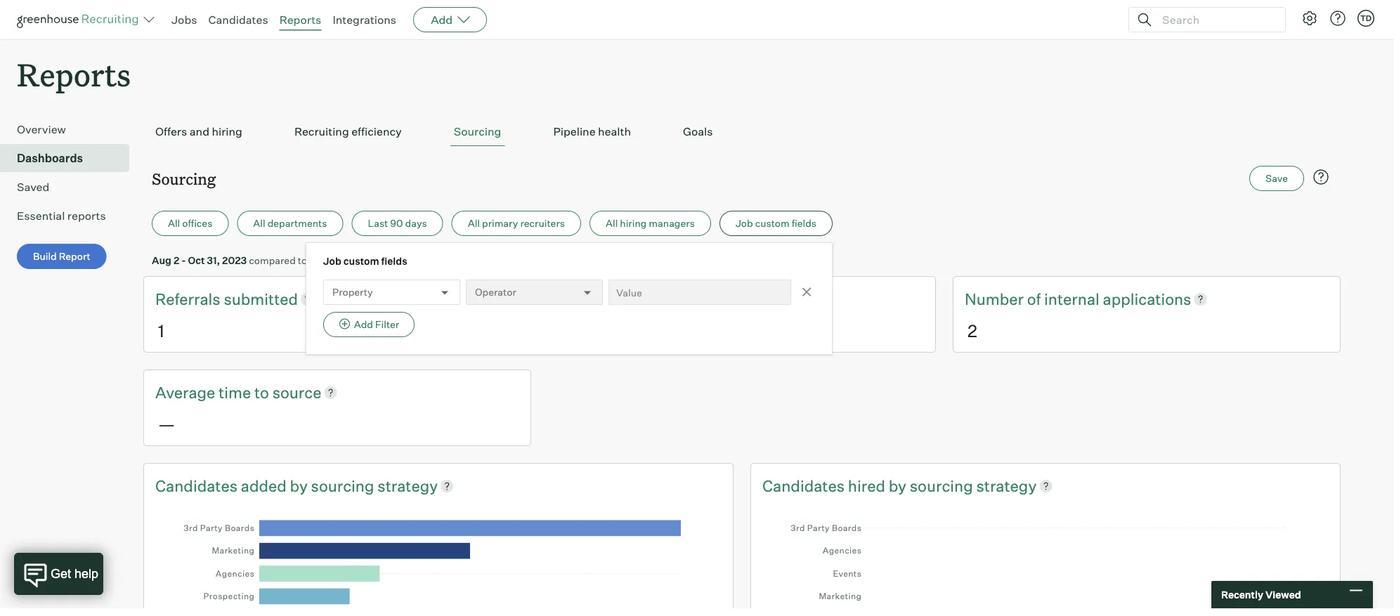 Task type: vqa. For each thing, say whether or not it's contained in the screenshot.
second strategy
yes



Task type: describe. For each thing, give the bounding box(es) containing it.
td button
[[1355, 7, 1377, 30]]

applications link
[[1103, 288, 1192, 310]]

candidates link for candidates added by sourcing
[[155, 475, 241, 497]]

hired
[[848, 476, 885, 495]]

build report button
[[17, 244, 107, 269]]

Search text field
[[1159, 9, 1273, 30]]

sourcing for candidates added by sourcing
[[311, 476, 374, 495]]

—
[[158, 413, 175, 435]]

by link for added
[[290, 475, 311, 497]]

efficiency
[[352, 125, 402, 139]]

sourcing inside button
[[454, 125, 501, 139]]

average link
[[155, 382, 219, 403]]

strategy for candidates added by sourcing
[[378, 476, 438, 495]]

0 vertical spatial reports
[[279, 13, 321, 27]]

average time to
[[155, 383, 272, 402]]

last 90 days
[[368, 217, 427, 230]]

by link for hired
[[889, 475, 910, 497]]

offers
[[155, 125, 187, 139]]

all for all hiring managers
[[606, 217, 618, 230]]

number of internal
[[965, 289, 1103, 309]]

last
[[368, 217, 388, 230]]

dashboards
[[17, 151, 83, 165]]

faq image
[[1313, 169, 1330, 186]]

recruiters
[[520, 217, 565, 230]]

dashboards link
[[17, 150, 124, 167]]

integrations link
[[333, 13, 396, 27]]

reports link
[[279, 13, 321, 27]]

health
[[598, 125, 631, 139]]

source link
[[272, 382, 321, 403]]

goals
[[683, 125, 713, 139]]

saved
[[17, 180, 49, 194]]

recruiting
[[294, 125, 349, 139]]

0 vertical spatial added link
[[637, 288, 682, 310]]

candidates for candidates
[[208, 13, 268, 27]]

pipeline
[[553, 125, 596, 139]]

offers and hiring button
[[152, 118, 246, 146]]

applications
[[1103, 289, 1192, 309]]

add filter button
[[323, 312, 415, 337]]

all departments
[[253, 217, 327, 230]]

add for add filter
[[354, 318, 373, 331]]

candidates added by sourcing
[[155, 476, 378, 495]]

greenhouse recruiting image
[[17, 11, 143, 28]]

all for all departments
[[253, 217, 265, 230]]

saved link
[[17, 179, 124, 196]]

number link
[[965, 288, 1027, 310]]

pipeline health button
[[550, 118, 635, 146]]

offices
[[182, 217, 212, 230]]

reports
[[67, 209, 106, 223]]

build report
[[33, 250, 90, 263]]

1,
[[369, 254, 376, 266]]

hiring inside button
[[212, 125, 242, 139]]

time link
[[219, 382, 254, 403]]

2 aug from the left
[[347, 254, 367, 266]]

31,
[[207, 254, 220, 266]]

strategy link for candidates hired by sourcing
[[976, 475, 1037, 497]]

job custom fields button
[[720, 211, 833, 236]]

last 90 days button
[[352, 211, 443, 236]]

1 2023 from the left
[[222, 254, 247, 266]]

td
[[1361, 13, 1372, 23]]

sourcing for candidates hired by sourcing
[[910, 476, 973, 495]]

managers
[[649, 217, 695, 230]]

offers and hiring
[[155, 125, 242, 139]]

recently viewed
[[1221, 589, 1301, 601]]

referrals
[[155, 289, 224, 309]]

1 vertical spatial reports
[[17, 53, 131, 95]]

1
[[158, 320, 164, 341]]

recently
[[1221, 589, 1264, 601]]

4
[[332, 254, 338, 266]]

all offices button
[[152, 211, 229, 236]]

and
[[190, 125, 209, 139]]

0 horizontal spatial added
[[241, 476, 287, 495]]

0 horizontal spatial 2
[[174, 254, 179, 266]]

all for all primary recruiters
[[468, 217, 480, 230]]

1 aug from the left
[[152, 254, 171, 266]]

save
[[1266, 172, 1288, 185]]

job inside button
[[736, 217, 753, 230]]

referrals link
[[155, 288, 224, 310]]

jobs
[[171, 13, 197, 27]]

1 - from the left
[[181, 254, 186, 266]]

sourcing button
[[450, 118, 505, 146]]

primary
[[482, 217, 518, 230]]

pipeline health
[[553, 125, 631, 139]]

hiring inside button
[[620, 217, 647, 230]]

1 vertical spatial 2
[[968, 320, 977, 341]]

may
[[309, 254, 330, 266]]

td button
[[1358, 10, 1375, 27]]

integrations
[[333, 13, 396, 27]]

all departments button
[[237, 211, 343, 236]]

essential reports
[[17, 209, 106, 223]]

time
[[219, 383, 251, 402]]

strategy link for candidates added by sourcing
[[378, 475, 438, 497]]

of link
[[1027, 288, 1044, 310]]

viewed
[[1266, 589, 1301, 601]]



Task type: locate. For each thing, give the bounding box(es) containing it.
reports down greenhouse recruiting image
[[17, 53, 131, 95]]

0 horizontal spatial by
[[290, 476, 308, 495]]

2023 right 31,
[[222, 254, 247, 266]]

1 by from the left
[[290, 476, 308, 495]]

add inside button
[[354, 318, 373, 331]]

sourcing link
[[311, 475, 378, 497], [910, 475, 976, 497]]

aug left oct
[[152, 254, 171, 266]]

departments
[[268, 217, 327, 230]]

candidates down —
[[155, 476, 238, 495]]

2 2023 from the left
[[378, 254, 403, 266]]

jobs link
[[171, 13, 197, 27]]

reports left 'integrations'
[[279, 13, 321, 27]]

all left offices
[[168, 217, 180, 230]]

0 horizontal spatial aug
[[152, 254, 171, 266]]

0 horizontal spatial -
[[181, 254, 186, 266]]

all inside all hiring managers button
[[606, 217, 618, 230]]

number
[[965, 289, 1024, 309]]

0 vertical spatial job
[[736, 217, 753, 230]]

all inside all primary recruiters button
[[468, 217, 480, 230]]

0 vertical spatial custom
[[755, 217, 790, 230]]

1 horizontal spatial by
[[889, 476, 907, 495]]

submitted link
[[224, 288, 298, 310]]

2 down number
[[968, 320, 977, 341]]

candidates link for candidates hired by sourcing
[[763, 475, 848, 497]]

- left oct
[[181, 254, 186, 266]]

1 vertical spatial add
[[354, 318, 373, 331]]

xychart image
[[175, 510, 702, 609], [782, 510, 1309, 609]]

2 strategy link from the left
[[976, 475, 1037, 497]]

90
[[390, 217, 403, 230]]

add
[[431, 13, 453, 27], [354, 318, 373, 331]]

by
[[290, 476, 308, 495], [889, 476, 907, 495]]

internal
[[1044, 289, 1100, 309]]

oct
[[188, 254, 205, 266]]

sourcing link for candidates added by sourcing
[[311, 475, 378, 497]]

xychart image for candidates added by sourcing
[[175, 510, 702, 609]]

candidates link
[[208, 13, 268, 27], [155, 475, 241, 497], [763, 475, 848, 497]]

Value text field
[[609, 280, 791, 305]]

essential
[[17, 209, 65, 223]]

to
[[298, 254, 307, 266], [254, 383, 269, 402]]

essential reports link
[[17, 207, 124, 224]]

2 sourcing from the left
[[910, 476, 973, 495]]

1 strategy link from the left
[[378, 475, 438, 497]]

goals button
[[680, 118, 716, 146]]

1 horizontal spatial sourcing
[[910, 476, 973, 495]]

add inside popup button
[[431, 13, 453, 27]]

1 horizontal spatial aug
[[347, 254, 367, 266]]

0 horizontal spatial xychart image
[[175, 510, 702, 609]]

hiring left managers
[[620, 217, 647, 230]]

aug
[[152, 254, 171, 266], [347, 254, 367, 266]]

average
[[155, 383, 215, 402]]

property
[[332, 286, 373, 298]]

by link
[[290, 475, 311, 497], [889, 475, 910, 497]]

0 horizontal spatial job custom fields
[[323, 255, 407, 268]]

custom inside button
[[755, 217, 790, 230]]

1 horizontal spatial reports
[[279, 13, 321, 27]]

0 vertical spatial hiring
[[212, 125, 242, 139]]

of
[[1027, 289, 1041, 309]]

2 - from the left
[[341, 254, 345, 266]]

0 horizontal spatial job
[[323, 255, 341, 268]]

2 strategy from the left
[[976, 476, 1037, 495]]

xychart image for candidates hired by sourcing
[[782, 510, 1309, 609]]

job custom fields inside button
[[736, 217, 817, 230]]

1 vertical spatial to
[[254, 383, 269, 402]]

sourcing link for candidates hired by sourcing
[[910, 475, 976, 497]]

0 horizontal spatial strategy link
[[378, 475, 438, 497]]

by for added
[[290, 476, 308, 495]]

aug 2 - oct 31, 2023 compared to may 4 - aug 1, 2023
[[152, 254, 403, 266]]

added
[[637, 289, 682, 309], [241, 476, 287, 495]]

0 horizontal spatial add
[[354, 318, 373, 331]]

1 horizontal spatial sourcing link
[[910, 475, 976, 497]]

1 horizontal spatial fields
[[792, 217, 817, 230]]

strategy
[[378, 476, 438, 495], [976, 476, 1037, 495]]

candidates hired by sourcing
[[763, 476, 976, 495]]

candidates left hired
[[763, 476, 845, 495]]

1 horizontal spatial strategy link
[[976, 475, 1037, 497]]

1 xychart image from the left
[[175, 510, 702, 609]]

source
[[272, 383, 321, 402]]

1 vertical spatial job
[[323, 255, 341, 268]]

1 horizontal spatial added
[[637, 289, 682, 309]]

add for add
[[431, 13, 453, 27]]

0 horizontal spatial sourcing link
[[311, 475, 378, 497]]

0 horizontal spatial sourcing
[[152, 168, 216, 189]]

by for hired
[[889, 476, 907, 495]]

save button
[[1250, 166, 1304, 191]]

-
[[181, 254, 186, 266], [341, 254, 345, 266]]

days
[[405, 217, 427, 230]]

candidates right jobs link
[[208, 13, 268, 27]]

0 horizontal spatial 2023
[[222, 254, 247, 266]]

1 vertical spatial job custom fields
[[323, 255, 407, 268]]

1 horizontal spatial job custom fields
[[736, 217, 817, 230]]

compared
[[249, 254, 296, 266]]

2 by from the left
[[889, 476, 907, 495]]

prospects
[[560, 289, 637, 309]]

0 horizontal spatial added link
[[241, 475, 290, 497]]

overview
[[17, 122, 66, 136]]

all for all offices
[[168, 217, 180, 230]]

candidates
[[208, 13, 268, 27], [155, 476, 238, 495], [763, 476, 845, 495]]

to left may
[[298, 254, 307, 266]]

2 xychart image from the left
[[782, 510, 1309, 609]]

internal link
[[1044, 288, 1103, 310]]

add filter
[[354, 318, 399, 331]]

0 horizontal spatial hiring
[[212, 125, 242, 139]]

1 horizontal spatial custom
[[755, 217, 790, 230]]

all offices
[[168, 217, 212, 230]]

build
[[33, 250, 57, 263]]

to link
[[254, 382, 272, 403]]

1 sourcing from the left
[[311, 476, 374, 495]]

0 vertical spatial 2
[[174, 254, 179, 266]]

0 horizontal spatial fields
[[381, 255, 407, 268]]

all hiring managers button
[[590, 211, 711, 236]]

1 strategy from the left
[[378, 476, 438, 495]]

1 vertical spatial fields
[[381, 255, 407, 268]]

0 horizontal spatial strategy
[[378, 476, 438, 495]]

all left departments
[[253, 217, 265, 230]]

0 horizontal spatial sourcing
[[311, 476, 374, 495]]

0 vertical spatial sourcing
[[454, 125, 501, 139]]

1 horizontal spatial add
[[431, 13, 453, 27]]

2023
[[222, 254, 247, 266], [378, 254, 403, 266]]

overview link
[[17, 121, 124, 138]]

recruiting efficiency
[[294, 125, 402, 139]]

0 horizontal spatial to
[[254, 383, 269, 402]]

candidates for candidates hired by sourcing
[[763, 476, 845, 495]]

0 horizontal spatial custom
[[343, 255, 379, 268]]

add button
[[413, 7, 487, 32]]

1 horizontal spatial -
[[341, 254, 345, 266]]

filter
[[375, 318, 399, 331]]

1 sourcing link from the left
[[311, 475, 378, 497]]

tab list containing offers and hiring
[[152, 118, 1332, 146]]

strategy link
[[378, 475, 438, 497], [976, 475, 1037, 497]]

submitted
[[224, 289, 298, 309]]

2 all from the left
[[253, 217, 265, 230]]

job
[[736, 217, 753, 230], [323, 255, 341, 268]]

1 horizontal spatial hiring
[[620, 217, 647, 230]]

all hiring managers
[[606, 217, 695, 230]]

job custom fields
[[736, 217, 817, 230], [323, 255, 407, 268]]

tab list
[[152, 118, 1332, 146]]

configure image
[[1302, 10, 1318, 27]]

1 by link from the left
[[290, 475, 311, 497]]

all primary recruiters button
[[452, 211, 581, 236]]

fields inside "job custom fields" button
[[792, 217, 817, 230]]

1 all from the left
[[168, 217, 180, 230]]

1 horizontal spatial strategy
[[976, 476, 1037, 495]]

recruiting efficiency button
[[291, 118, 405, 146]]

4 all from the left
[[606, 217, 618, 230]]

all left primary
[[468, 217, 480, 230]]

0 vertical spatial added
[[637, 289, 682, 309]]

to right time
[[254, 383, 269, 402]]

0 vertical spatial add
[[431, 13, 453, 27]]

2 left oct
[[174, 254, 179, 266]]

aug left 1,
[[347, 254, 367, 266]]

all inside all departments button
[[253, 217, 265, 230]]

custom
[[755, 217, 790, 230], [343, 255, 379, 268]]

prospects link
[[560, 288, 637, 310]]

1 horizontal spatial to
[[298, 254, 307, 266]]

- right 4
[[341, 254, 345, 266]]

report
[[59, 250, 90, 263]]

all left managers
[[606, 217, 618, 230]]

1 horizontal spatial 2023
[[378, 254, 403, 266]]

candidates for candidates added by sourcing
[[155, 476, 238, 495]]

1 vertical spatial sourcing
[[152, 168, 216, 189]]

1 horizontal spatial job
[[736, 217, 753, 230]]

all inside all offices button
[[168, 217, 180, 230]]

fields
[[792, 217, 817, 230], [381, 255, 407, 268]]

strategy for candidates hired by sourcing
[[976, 476, 1037, 495]]

2 by link from the left
[[889, 475, 910, 497]]

0 vertical spatial fields
[[792, 217, 817, 230]]

1 vertical spatial custom
[[343, 255, 379, 268]]

0 horizontal spatial reports
[[17, 53, 131, 95]]

0 vertical spatial job custom fields
[[736, 217, 817, 230]]

1 horizontal spatial by link
[[889, 475, 910, 497]]

1 horizontal spatial added link
[[637, 288, 682, 310]]

2
[[174, 254, 179, 266], [968, 320, 977, 341]]

1 vertical spatial added
[[241, 476, 287, 495]]

2023 right 1,
[[378, 254, 403, 266]]

hiring right and
[[212, 125, 242, 139]]

added link
[[637, 288, 682, 310], [241, 475, 290, 497]]

1 horizontal spatial 2
[[968, 320, 977, 341]]

hired link
[[848, 475, 889, 497]]

1 vertical spatial added link
[[241, 475, 290, 497]]

1 vertical spatial hiring
[[620, 217, 647, 230]]

3 all from the left
[[468, 217, 480, 230]]

1 horizontal spatial sourcing
[[454, 125, 501, 139]]

0 vertical spatial to
[[298, 254, 307, 266]]

1 horizontal spatial xychart image
[[782, 510, 1309, 609]]

all primary recruiters
[[468, 217, 565, 230]]

2 sourcing link from the left
[[910, 475, 976, 497]]

all
[[168, 217, 180, 230], [253, 217, 265, 230], [468, 217, 480, 230], [606, 217, 618, 230]]

0 horizontal spatial by link
[[290, 475, 311, 497]]



